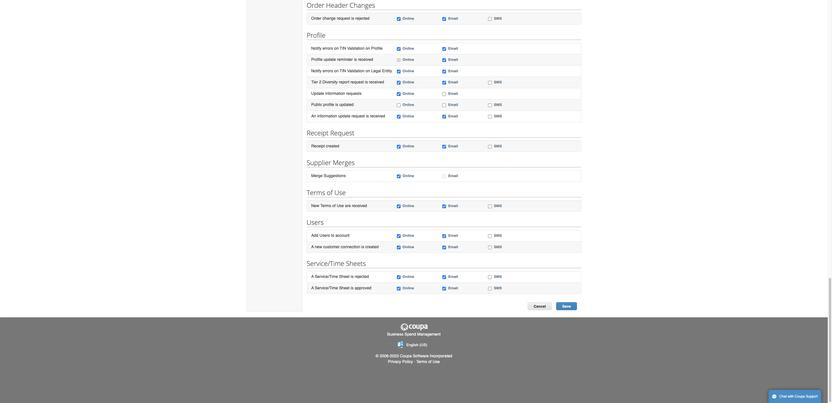 Task type: locate. For each thing, give the bounding box(es) containing it.
order left change
[[311, 16, 322, 21]]

request down updated
[[352, 114, 365, 118]]

update information requests
[[311, 91, 362, 96]]

request down order header changes
[[337, 16, 350, 21]]

2 a from the top
[[311, 275, 314, 279]]

0 vertical spatial created
[[326, 144, 339, 148]]

errors
[[323, 46, 333, 51], [323, 69, 333, 73]]

update
[[324, 57, 336, 62], [338, 114, 351, 118]]

0 horizontal spatial created
[[326, 144, 339, 148]]

users left to
[[320, 234, 330, 238]]

None checkbox
[[443, 47, 446, 51], [397, 58, 401, 62], [443, 58, 446, 62], [443, 70, 446, 73], [397, 92, 401, 96], [443, 92, 446, 96], [488, 104, 492, 107], [443, 115, 446, 119], [488, 115, 492, 119], [397, 145, 401, 149], [443, 145, 446, 149], [488, 145, 492, 149], [397, 175, 401, 179], [443, 175, 446, 179], [397, 205, 401, 208], [397, 235, 401, 238], [488, 235, 492, 238], [397, 246, 401, 250], [397, 276, 401, 280], [443, 276, 446, 280], [488, 276, 492, 280], [443, 287, 446, 291], [488, 287, 492, 291], [443, 47, 446, 51], [397, 58, 401, 62], [443, 58, 446, 62], [443, 70, 446, 73], [397, 92, 401, 96], [443, 92, 446, 96], [488, 104, 492, 107], [443, 115, 446, 119], [488, 115, 492, 119], [397, 145, 401, 149], [443, 145, 446, 149], [488, 145, 492, 149], [397, 175, 401, 179], [443, 175, 446, 179], [397, 205, 401, 208], [397, 235, 401, 238], [488, 235, 492, 238], [397, 246, 401, 250], [397, 276, 401, 280], [443, 276, 446, 280], [488, 276, 492, 280], [443, 287, 446, 291], [488, 287, 492, 291]]

validation for legal
[[347, 69, 365, 73]]

0 vertical spatial receipt
[[307, 128, 329, 137]]

1 vertical spatial terms of use
[[416, 360, 440, 365]]

6 sms from the top
[[494, 204, 502, 208]]

validation up tier 2 diversity report request is received
[[347, 69, 365, 73]]

0 vertical spatial coupa
[[400, 354, 412, 359]]

0 vertical spatial users
[[307, 218, 324, 227]]

request up requests
[[351, 80, 364, 84]]

7 email from the top
[[448, 103, 458, 107]]

use
[[335, 188, 346, 197], [337, 204, 344, 208], [433, 360, 440, 365]]

7 online from the top
[[403, 103, 414, 107]]

0 vertical spatial notify
[[311, 46, 322, 51]]

notify up profile update reminder is received
[[311, 46, 322, 51]]

1 validation from the top
[[347, 46, 365, 51]]

information up public profile is updated
[[325, 91, 345, 96]]

sheet for rejected
[[339, 275, 350, 279]]

1 vertical spatial receipt
[[311, 144, 325, 148]]

order header changes
[[307, 1, 375, 10]]

information down profile
[[317, 114, 337, 118]]

receipt up receipt created
[[307, 128, 329, 137]]

15 online from the top
[[403, 286, 414, 291]]

terms of use down software
[[416, 360, 440, 365]]

(us)
[[420, 343, 427, 348]]

header
[[326, 1, 348, 10]]

service/time
[[307, 259, 344, 268], [315, 275, 338, 279], [315, 286, 338, 291]]

2 vertical spatial a
[[311, 286, 314, 291]]

validation
[[347, 46, 365, 51], [347, 69, 365, 73]]

sheet up a service/time sheet is approved on the left bottom
[[339, 275, 350, 279]]

1 vertical spatial sheet
[[339, 286, 350, 291]]

1 horizontal spatial created
[[366, 245, 379, 249]]

service/time for a service/time sheet is approved
[[315, 286, 338, 291]]

terms up new
[[307, 188, 325, 197]]

online for notify errors on tin validation on profile
[[403, 46, 414, 51]]

receipt up supplier
[[311, 144, 325, 148]]

online for receipt created
[[403, 144, 414, 148]]

© 2006-2023 coupa software incorporated
[[376, 354, 452, 359]]

0 horizontal spatial terms of use
[[307, 188, 346, 197]]

1 vertical spatial tin
[[340, 69, 346, 73]]

1 notify from the top
[[311, 46, 322, 51]]

1 vertical spatial profile
[[371, 46, 383, 51]]

of left are
[[332, 204, 336, 208]]

sms for receipt created
[[494, 144, 502, 148]]

online for a new customer connection is created
[[403, 245, 414, 249]]

report
[[339, 80, 350, 84]]

5 online from the top
[[403, 80, 414, 84]]

1 horizontal spatial update
[[338, 114, 351, 118]]

terms right new
[[321, 204, 331, 208]]

email for tier 2 diversity report request is received
[[448, 80, 458, 84]]

profile up "tier"
[[311, 57, 323, 62]]

2 tin from the top
[[340, 69, 346, 73]]

1 vertical spatial request
[[351, 80, 364, 84]]

on left legal
[[366, 69, 370, 73]]

use left are
[[337, 204, 344, 208]]

privacy
[[388, 360, 401, 365]]

created down receipt request
[[326, 144, 339, 148]]

rejected for order change request is rejected
[[355, 16, 370, 21]]

online for tier 2 diversity report request is received
[[403, 80, 414, 84]]

0 vertical spatial a
[[311, 245, 314, 249]]

email for notify errors on tin validation on profile
[[448, 46, 458, 51]]

new
[[315, 245, 322, 249]]

©
[[376, 354, 379, 359]]

12 email from the top
[[448, 234, 458, 238]]

created right connection
[[366, 245, 379, 249]]

1 online from the top
[[403, 16, 414, 21]]

1 sms from the top
[[494, 16, 502, 21]]

an
[[311, 114, 316, 118]]

diversity
[[323, 80, 338, 84]]

4 email from the top
[[448, 69, 458, 73]]

15 email from the top
[[448, 286, 458, 291]]

sms
[[494, 16, 502, 21], [494, 80, 502, 84], [494, 103, 502, 107], [494, 114, 502, 118], [494, 144, 502, 148], [494, 204, 502, 208], [494, 234, 502, 238], [494, 245, 502, 249], [494, 275, 502, 279], [494, 286, 502, 291]]

sms for order change request is rejected
[[494, 16, 502, 21]]

terms of use down merge suggestions
[[307, 188, 346, 197]]

1 vertical spatial created
[[366, 245, 379, 249]]

terms down software
[[416, 360, 427, 365]]

merge suggestions
[[311, 174, 346, 178]]

users
[[307, 218, 324, 227], [320, 234, 330, 238]]

suggestions
[[324, 174, 346, 178]]

account
[[336, 234, 350, 238]]

tin up profile update reminder is received
[[340, 46, 346, 51]]

3 online from the top
[[403, 58, 414, 62]]

order up change
[[307, 1, 325, 10]]

terms of use
[[307, 188, 346, 197], [416, 360, 440, 365]]

9 email from the top
[[448, 144, 458, 148]]

10 sms from the top
[[494, 286, 502, 291]]

2 sheet from the top
[[339, 286, 350, 291]]

request
[[330, 128, 355, 137]]

2 online from the top
[[403, 46, 414, 51]]

1 vertical spatial rejected
[[355, 275, 369, 279]]

2 validation from the top
[[347, 69, 365, 73]]

approved
[[355, 286, 372, 291]]

profile up legal
[[371, 46, 383, 51]]

14 email from the top
[[448, 275, 458, 279]]

sheet
[[339, 275, 350, 279], [339, 286, 350, 291]]

0 horizontal spatial coupa
[[400, 354, 412, 359]]

0 vertical spatial service/time
[[307, 259, 344, 268]]

a for a service/time sheet is rejected
[[311, 275, 314, 279]]

0 vertical spatial sheet
[[339, 275, 350, 279]]

coupa up policy
[[400, 354, 412, 359]]

online
[[403, 16, 414, 21], [403, 46, 414, 51], [403, 58, 414, 62], [403, 69, 414, 73], [403, 80, 414, 84], [403, 91, 414, 96], [403, 103, 414, 107], [403, 114, 414, 118], [403, 144, 414, 148], [403, 174, 414, 178], [403, 204, 414, 208], [403, 234, 414, 238], [403, 245, 414, 249], [403, 275, 414, 279], [403, 286, 414, 291]]

email for order change request is rejected
[[448, 16, 458, 21]]

on up notify errors on tin validation on legal entity
[[366, 46, 370, 51]]

sms for public profile is updated
[[494, 103, 502, 107]]

1 a from the top
[[311, 245, 314, 249]]

chat
[[780, 395, 787, 399]]

1 email from the top
[[448, 16, 458, 21]]

users up add
[[307, 218, 324, 227]]

6 email from the top
[[448, 91, 458, 96]]

1 errors from the top
[[323, 46, 333, 51]]

1 vertical spatial information
[[317, 114, 337, 118]]

10 email from the top
[[448, 174, 458, 178]]

2 vertical spatial of
[[428, 360, 432, 365]]

order
[[307, 1, 325, 10], [311, 16, 322, 21]]

email for update information requests
[[448, 91, 458, 96]]

profile
[[307, 30, 326, 40], [371, 46, 383, 51], [311, 57, 323, 62]]

online for public profile is updated
[[403, 103, 414, 107]]

1 vertical spatial a
[[311, 275, 314, 279]]

0 vertical spatial of
[[327, 188, 333, 197]]

email for public profile is updated
[[448, 103, 458, 107]]

add
[[311, 234, 319, 238]]

tin down profile update reminder is received
[[340, 69, 346, 73]]

2 notify from the top
[[311, 69, 322, 73]]

update left reminder
[[324, 57, 336, 62]]

use up new terms of use are received
[[335, 188, 346, 197]]

use down incorporated on the right bottom
[[433, 360, 440, 365]]

0 vertical spatial update
[[324, 57, 336, 62]]

save
[[562, 305, 571, 309]]

0 vertical spatial validation
[[347, 46, 365, 51]]

coupa
[[400, 354, 412, 359], [795, 395, 805, 399]]

1 vertical spatial coupa
[[795, 395, 805, 399]]

rejected down changes
[[355, 16, 370, 21]]

1 vertical spatial order
[[311, 16, 322, 21]]

rejected up approved
[[355, 275, 369, 279]]

of down software
[[428, 360, 432, 365]]

rejected
[[355, 16, 370, 21], [355, 275, 369, 279]]

sheet down a service/time sheet is rejected
[[339, 286, 350, 291]]

11 online from the top
[[403, 204, 414, 208]]

tin
[[340, 46, 346, 51], [340, 69, 346, 73]]

13 email from the top
[[448, 245, 458, 249]]

order for order header changes
[[307, 1, 325, 10]]

0 vertical spatial terms of use
[[307, 188, 346, 197]]

privacy policy link
[[388, 360, 413, 365]]

receipt for receipt created
[[311, 144, 325, 148]]

on
[[334, 46, 339, 51], [366, 46, 370, 51], [334, 69, 339, 73], [366, 69, 370, 73]]

2 vertical spatial service/time
[[315, 286, 338, 291]]

email for notify errors on tin validation on legal entity
[[448, 69, 458, 73]]

5 sms from the top
[[494, 144, 502, 148]]

4 online from the top
[[403, 69, 414, 73]]

online for merge suggestions
[[403, 174, 414, 178]]

0 vertical spatial errors
[[323, 46, 333, 51]]

sms for an information update request is received
[[494, 114, 502, 118]]

profile down change
[[307, 30, 326, 40]]

sheets
[[346, 259, 366, 268]]

support
[[806, 395, 818, 399]]

with
[[788, 395, 794, 399]]

1 vertical spatial service/time
[[315, 275, 338, 279]]

service/time down a service/time sheet is rejected
[[315, 286, 338, 291]]

merges
[[333, 158, 355, 167]]

terms
[[307, 188, 325, 197], [321, 204, 331, 208], [416, 360, 427, 365]]

notify
[[311, 46, 322, 51], [311, 69, 322, 73]]

11 email from the top
[[448, 204, 458, 208]]

0 vertical spatial tin
[[340, 46, 346, 51]]

email for new terms of use are received
[[448, 204, 458, 208]]

2 email from the top
[[448, 46, 458, 51]]

sms for add users to account
[[494, 234, 502, 238]]

2 errors from the top
[[323, 69, 333, 73]]

6 online from the top
[[403, 91, 414, 96]]

0 vertical spatial rejected
[[355, 16, 370, 21]]

information for update
[[325, 91, 345, 96]]

12 online from the top
[[403, 234, 414, 238]]

service/time down customer
[[307, 259, 344, 268]]

10 online from the top
[[403, 174, 414, 178]]

profile
[[323, 103, 334, 107]]

service/time down "service/time sheets"
[[315, 275, 338, 279]]

created
[[326, 144, 339, 148], [366, 245, 379, 249]]

a for a service/time sheet is approved
[[311, 286, 314, 291]]

online for profile update reminder is received
[[403, 58, 414, 62]]

8 sms from the top
[[494, 245, 502, 249]]

notify errors on tin validation on profile
[[311, 46, 383, 51]]

3 sms from the top
[[494, 103, 502, 107]]

13 online from the top
[[403, 245, 414, 249]]

errors up diversity
[[323, 69, 333, 73]]

3 a from the top
[[311, 286, 314, 291]]

1 sheet from the top
[[339, 275, 350, 279]]

online for update information requests
[[403, 91, 414, 96]]

of up new terms of use are received
[[327, 188, 333, 197]]

0 vertical spatial profile
[[307, 30, 326, 40]]

information
[[325, 91, 345, 96], [317, 114, 337, 118]]

cancel link
[[528, 303, 552, 311]]

1 vertical spatial update
[[338, 114, 351, 118]]

7 sms from the top
[[494, 234, 502, 238]]

email for an information update request is received
[[448, 114, 458, 118]]

1 horizontal spatial coupa
[[795, 395, 805, 399]]

request
[[337, 16, 350, 21], [351, 80, 364, 84], [352, 114, 365, 118]]

validation up reminder
[[347, 46, 365, 51]]

sms for a new customer connection is created
[[494, 245, 502, 249]]

of
[[327, 188, 333, 197], [332, 204, 336, 208], [428, 360, 432, 365]]

a
[[311, 245, 314, 249], [311, 275, 314, 279], [311, 286, 314, 291]]

1 vertical spatial errors
[[323, 69, 333, 73]]

requests
[[346, 91, 362, 96]]

4 sms from the top
[[494, 114, 502, 118]]

9 sms from the top
[[494, 275, 502, 279]]

sms for a service/time sheet is approved
[[494, 286, 502, 291]]

8 email from the top
[[448, 114, 458, 118]]

1 tin from the top
[[340, 46, 346, 51]]

8 online from the top
[[403, 114, 414, 118]]

1 vertical spatial notify
[[311, 69, 322, 73]]

save button
[[556, 303, 577, 311]]

0 vertical spatial information
[[325, 91, 345, 96]]

rejected for a service/time sheet is rejected
[[355, 275, 369, 279]]

is
[[351, 16, 354, 21], [354, 57, 357, 62], [365, 80, 368, 84], [335, 103, 338, 107], [366, 114, 369, 118], [362, 245, 364, 249], [351, 275, 354, 279], [351, 286, 354, 291]]

receipt
[[307, 128, 329, 137], [311, 144, 325, 148]]

None checkbox
[[397, 17, 401, 21], [443, 17, 446, 21], [488, 17, 492, 21], [397, 47, 401, 51], [397, 70, 401, 73], [397, 81, 401, 85], [443, 81, 446, 85], [488, 81, 492, 85], [397, 104, 401, 107], [443, 104, 446, 107], [397, 115, 401, 119], [443, 205, 446, 208], [488, 205, 492, 208], [443, 235, 446, 238], [443, 246, 446, 250], [488, 246, 492, 250], [397, 287, 401, 291], [397, 17, 401, 21], [443, 17, 446, 21], [488, 17, 492, 21], [397, 47, 401, 51], [397, 70, 401, 73], [397, 81, 401, 85], [443, 81, 446, 85], [488, 81, 492, 85], [397, 104, 401, 107], [443, 104, 446, 107], [397, 115, 401, 119], [443, 205, 446, 208], [488, 205, 492, 208], [443, 235, 446, 238], [443, 246, 446, 250], [488, 246, 492, 250], [397, 287, 401, 291]]

2 vertical spatial profile
[[311, 57, 323, 62]]

0 vertical spatial order
[[307, 1, 325, 10]]

policy
[[402, 360, 413, 365]]

legal
[[371, 69, 381, 73]]

software
[[413, 354, 429, 359]]

email
[[448, 16, 458, 21], [448, 46, 458, 51], [448, 58, 458, 62], [448, 69, 458, 73], [448, 80, 458, 84], [448, 91, 458, 96], [448, 103, 458, 107], [448, 114, 458, 118], [448, 144, 458, 148], [448, 174, 458, 178], [448, 204, 458, 208], [448, 234, 458, 238], [448, 245, 458, 249], [448, 275, 458, 279], [448, 286, 458, 291]]

1 vertical spatial validation
[[347, 69, 365, 73]]

3 email from the top
[[448, 58, 458, 62]]

add users to account
[[311, 234, 350, 238]]

9 online from the top
[[403, 144, 414, 148]]

14 online from the top
[[403, 275, 414, 279]]

online for a service/time sheet is rejected
[[403, 275, 414, 279]]

coupa right with
[[795, 395, 805, 399]]

notify up "tier"
[[311, 69, 322, 73]]

merge
[[311, 174, 323, 178]]

5 email from the top
[[448, 80, 458, 84]]

2 sms from the top
[[494, 80, 502, 84]]

0 horizontal spatial update
[[324, 57, 336, 62]]

errors up profile update reminder is received
[[323, 46, 333, 51]]

update down updated
[[338, 114, 351, 118]]



Task type: vqa. For each thing, say whether or not it's contained in the screenshot.
text field on the top left of page
no



Task type: describe. For each thing, give the bounding box(es) containing it.
coupa supplier portal image
[[400, 324, 428, 332]]

privacy policy
[[388, 360, 413, 365]]

coupa inside "button"
[[795, 395, 805, 399]]

tier
[[311, 80, 318, 84]]

new terms of use are received
[[311, 204, 367, 208]]

public profile is updated
[[311, 103, 354, 107]]

2 vertical spatial use
[[433, 360, 440, 365]]

online for add users to account
[[403, 234, 414, 238]]

entity
[[382, 69, 392, 73]]

email for profile update reminder is received
[[448, 58, 458, 62]]

2006-
[[380, 354, 390, 359]]

order for order change request is rejected
[[311, 16, 322, 21]]

management
[[417, 332, 441, 337]]

1 vertical spatial terms
[[321, 204, 331, 208]]

1 vertical spatial of
[[332, 204, 336, 208]]

profile for profile update reminder is received
[[311, 57, 323, 62]]

on up profile update reminder is received
[[334, 46, 339, 51]]

2 vertical spatial terms
[[416, 360, 427, 365]]

tier 2 diversity report request is received
[[311, 80, 384, 84]]

receipt for receipt request
[[307, 128, 329, 137]]

1 horizontal spatial terms of use
[[416, 360, 440, 365]]

business
[[387, 332, 404, 337]]

reminder
[[337, 57, 353, 62]]

notify for notify errors on tin validation on profile
[[311, 46, 322, 51]]

english (us)
[[407, 343, 427, 348]]

spend
[[405, 332, 416, 337]]

new
[[311, 204, 319, 208]]

a for a new customer connection is created
[[311, 245, 314, 249]]

email for a service/time sheet is rejected
[[448, 275, 458, 279]]

incorporated
[[430, 354, 452, 359]]

business spend management
[[387, 332, 441, 337]]

email for add users to account
[[448, 234, 458, 238]]

a new customer connection is created
[[311, 245, 379, 249]]

supplier merges
[[307, 158, 355, 167]]

sms for new terms of use are received
[[494, 204, 502, 208]]

order change request is rejected
[[311, 16, 370, 21]]

0 vertical spatial terms
[[307, 188, 325, 197]]

errors for notify errors on tin validation on legal entity
[[323, 69, 333, 73]]

an information update request is received
[[311, 114, 385, 118]]

online for notify errors on tin validation on legal entity
[[403, 69, 414, 73]]

0 vertical spatial request
[[337, 16, 350, 21]]

update
[[311, 91, 324, 96]]

profile for profile
[[307, 30, 326, 40]]

changes
[[350, 1, 375, 10]]

english
[[407, 343, 419, 348]]

1 vertical spatial users
[[320, 234, 330, 238]]

sms for a service/time sheet is rejected
[[494, 275, 502, 279]]

terms of use link
[[416, 360, 440, 365]]

email for a new customer connection is created
[[448, 245, 458, 249]]

tin for legal
[[340, 69, 346, 73]]

email for receipt created
[[448, 144, 458, 148]]

validation for profile
[[347, 46, 365, 51]]

a service/time sheet is approved
[[311, 286, 372, 291]]

information for an
[[317, 114, 337, 118]]

notify errors on tin validation on legal entity
[[311, 69, 392, 73]]

cancel
[[534, 305, 546, 309]]

updated
[[339, 103, 354, 107]]

email for a service/time sheet is approved
[[448, 286, 458, 291]]

are
[[345, 204, 351, 208]]

2023
[[390, 354, 399, 359]]

chat with coupa support button
[[769, 391, 822, 404]]

on down profile update reminder is received
[[334, 69, 339, 73]]

supplier
[[307, 158, 331, 167]]

connection
[[341, 245, 360, 249]]

1 vertical spatial use
[[337, 204, 344, 208]]

tin for profile
[[340, 46, 346, 51]]

change
[[323, 16, 336, 21]]

errors for notify errors on tin validation on profile
[[323, 46, 333, 51]]

service/time sheets
[[307, 259, 366, 268]]

receipt created
[[311, 144, 339, 148]]

online for a service/time sheet is approved
[[403, 286, 414, 291]]

profile update reminder is received
[[311, 57, 373, 62]]

chat with coupa support
[[780, 395, 818, 399]]

online for an information update request is received
[[403, 114, 414, 118]]

2
[[319, 80, 322, 84]]

to
[[331, 234, 335, 238]]

email for merge suggestions
[[448, 174, 458, 178]]

receipt request
[[307, 128, 355, 137]]

online for order change request is rejected
[[403, 16, 414, 21]]

service/time for a service/time sheet is rejected
[[315, 275, 338, 279]]

sms for tier 2 diversity report request is received
[[494, 80, 502, 84]]

a service/time sheet is rejected
[[311, 275, 369, 279]]

0 vertical spatial use
[[335, 188, 346, 197]]

customer
[[323, 245, 340, 249]]

2 vertical spatial request
[[352, 114, 365, 118]]

sheet for approved
[[339, 286, 350, 291]]

online for new terms of use are received
[[403, 204, 414, 208]]

notify for notify errors on tin validation on legal entity
[[311, 69, 322, 73]]

public
[[311, 103, 322, 107]]



